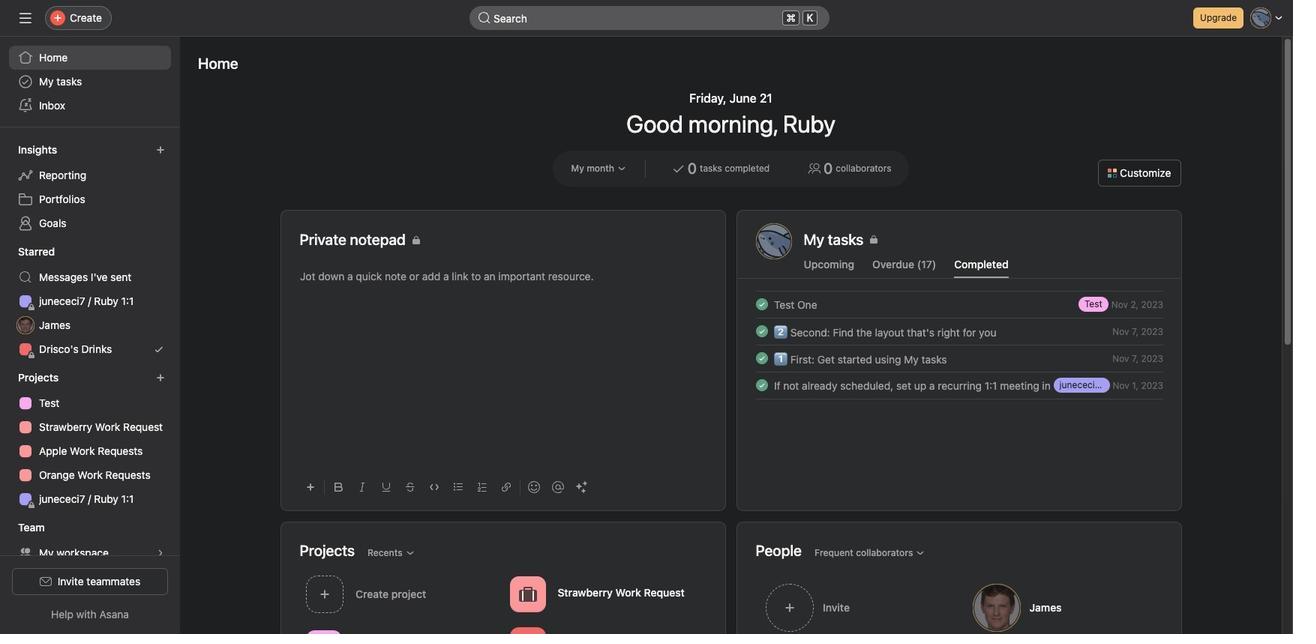 Task type: locate. For each thing, give the bounding box(es) containing it.
1 vertical spatial completed checkbox
[[753, 323, 771, 341]]

0 vertical spatial completed checkbox
[[753, 350, 771, 368]]

list item
[[738, 291, 1182, 318], [738, 318, 1182, 345], [738, 345, 1182, 372], [738, 372, 1182, 399]]

toolbar
[[300, 471, 707, 504]]

0 vertical spatial completed image
[[753, 296, 771, 314]]

0 vertical spatial completed image
[[753, 323, 771, 341]]

underline image
[[382, 483, 391, 492]]

1 completed image from the top
[[753, 296, 771, 314]]

completed image
[[753, 323, 771, 341], [753, 350, 771, 368]]

starred element
[[0, 239, 180, 365]]

Completed checkbox
[[753, 350, 771, 368], [753, 377, 771, 395]]

4 list item from the top
[[738, 372, 1182, 399]]

Completed checkbox
[[753, 296, 771, 314], [753, 323, 771, 341]]

link image
[[502, 483, 511, 492]]

1 completed image from the top
[[753, 323, 771, 341]]

projects element
[[0, 365, 180, 515]]

1 vertical spatial completed image
[[753, 377, 771, 395]]

0 vertical spatial completed checkbox
[[753, 296, 771, 314]]

hide sidebar image
[[20, 12, 32, 24]]

2 completed image from the top
[[753, 377, 771, 395]]

1 vertical spatial completed image
[[753, 350, 771, 368]]

insights element
[[0, 137, 180, 239]]

briefcase image
[[519, 586, 537, 604]]

1 list item from the top
[[738, 291, 1182, 318]]

Search tasks, projects, and more text field
[[470, 6, 830, 30]]

global element
[[0, 37, 180, 127]]

2 completed image from the top
[[753, 350, 771, 368]]

isinverse image
[[479, 12, 491, 24]]

strikethrough image
[[406, 483, 415, 492]]

2 completed checkbox from the top
[[753, 377, 771, 395]]

None field
[[470, 6, 830, 30]]

2 completed checkbox from the top
[[753, 323, 771, 341]]

1 vertical spatial completed checkbox
[[753, 377, 771, 395]]

1 completed checkbox from the top
[[753, 296, 771, 314]]

completed image
[[753, 296, 771, 314], [753, 377, 771, 395]]

1 completed checkbox from the top
[[753, 350, 771, 368]]

see details, my workspace image
[[156, 549, 165, 558]]

completed checkbox for second list item from the top of the page
[[753, 323, 771, 341]]

code image
[[430, 483, 439, 492]]



Task type: describe. For each thing, give the bounding box(es) containing it.
completed checkbox for 4th list item from the bottom of the page
[[753, 296, 771, 314]]

italics image
[[358, 483, 367, 492]]

completed image for second list item from the top of the page
[[753, 323, 771, 341]]

completed image for completed checkbox associated with 4th list item from the top
[[753, 377, 771, 395]]

3 list item from the top
[[738, 345, 1182, 372]]

completed checkbox for 4th list item from the top
[[753, 377, 771, 395]]

emoji image
[[528, 482, 540, 494]]

ai assist options (upgrade) image
[[576, 482, 588, 494]]

at mention image
[[552, 482, 564, 494]]

new project or portfolio image
[[156, 374, 165, 383]]

numbered list image
[[478, 483, 487, 492]]

bulleted list image
[[454, 483, 463, 492]]

2 list item from the top
[[738, 318, 1182, 345]]

new insights image
[[156, 146, 165, 155]]

completed checkbox for second list item from the bottom of the page
[[753, 350, 771, 368]]

ra image
[[766, 224, 782, 260]]

insert an object image
[[306, 483, 315, 492]]

ja image
[[21, 317, 30, 335]]

completed image for second list item from the bottom of the page
[[753, 350, 771, 368]]

teams element
[[0, 515, 180, 569]]

bold image
[[334, 483, 343, 492]]

completed image for completed option corresponding to 4th list item from the bottom of the page
[[753, 296, 771, 314]]



Task type: vqa. For each thing, say whether or not it's contained in the screenshot.
1st list item from the bottom of the page
yes



